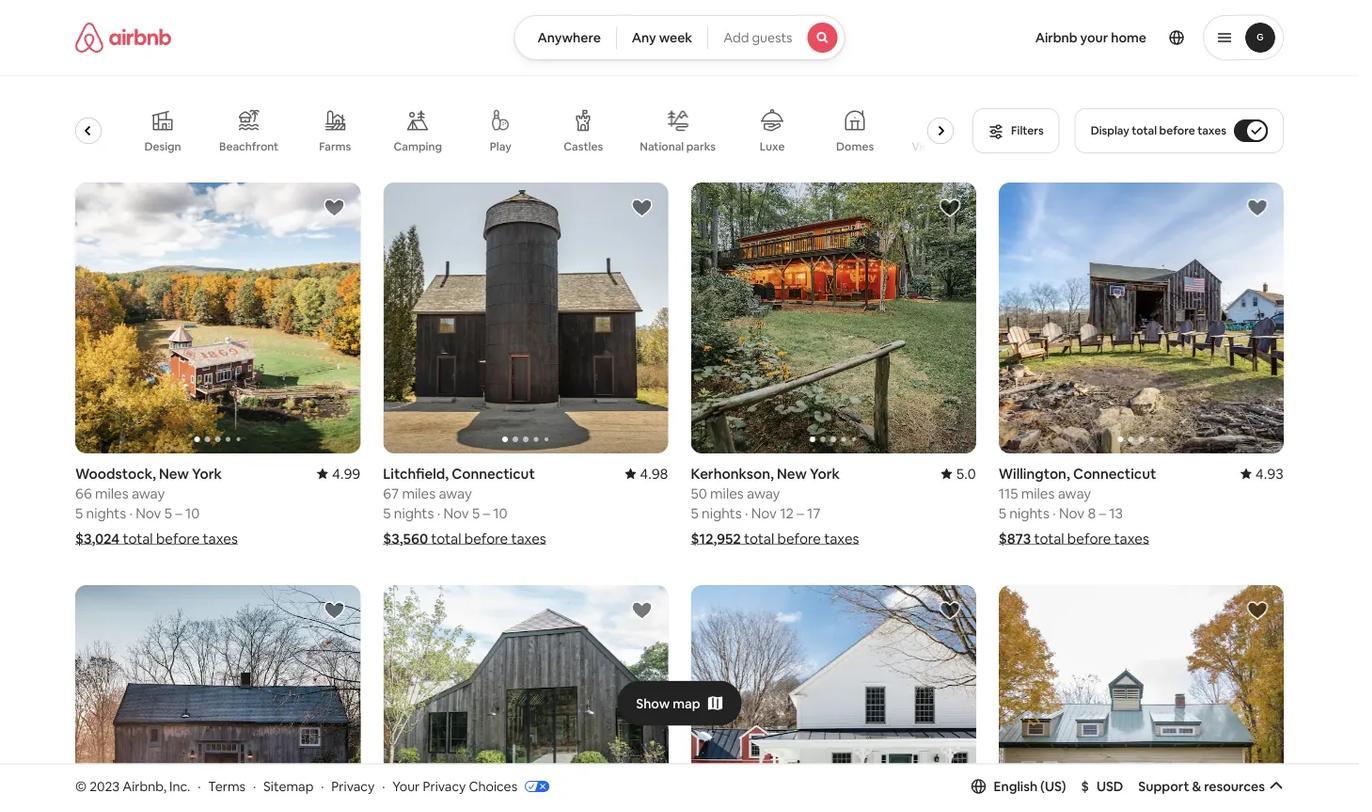 Task type: locate. For each thing, give the bounding box(es) containing it.
$12,952
[[691, 529, 741, 548]]

privacy right your
[[423, 778, 466, 795]]

0 horizontal spatial new
[[159, 464, 189, 483]]

4 nights from the left
[[1010, 504, 1050, 522]]

–
[[175, 504, 182, 522], [483, 504, 490, 522], [797, 504, 804, 522], [1100, 504, 1107, 522]]

total right $3,024
[[123, 529, 153, 548]]

total inside the kerhonkson, new york 50 miles away 5 nights · nov 12 – 17 $12,952 total before taxes
[[744, 529, 775, 548]]

luxe
[[760, 139, 785, 154]]

privacy left your
[[332, 778, 375, 795]]

map
[[673, 695, 701, 712]]

before down the 8
[[1068, 529, 1112, 548]]

terms · sitemap · privacy ·
[[208, 778, 385, 795]]

1 – from the left
[[175, 504, 182, 522]]

10
[[185, 504, 200, 522], [493, 504, 508, 522]]

miles down litchfield,
[[402, 484, 436, 503]]

total right $3,560
[[431, 529, 462, 548]]

anywhere button
[[514, 15, 617, 60]]

nov down woodstock,
[[136, 504, 161, 522]]

2 new from the left
[[777, 464, 807, 483]]

new inside the kerhonkson, new york 50 miles away 5 nights · nov 12 – 17 $12,952 total before taxes
[[777, 464, 807, 483]]

week
[[659, 29, 693, 46]]

· left your
[[382, 778, 385, 795]]

show
[[636, 695, 670, 712]]

$873
[[999, 529, 1032, 548]]

miles down willington,
[[1022, 484, 1055, 503]]

away up 12
[[747, 484, 781, 503]]

2 – from the left
[[483, 504, 490, 522]]

– inside woodstock, new york 66 miles away 5 nights · nov 5 – 10 $3,024 total before taxes
[[175, 504, 182, 522]]

nov left 12
[[752, 504, 777, 522]]

2 miles from the left
[[402, 484, 436, 503]]

design
[[144, 139, 181, 154]]

willington, connecticut 115 miles away 5 nights · nov 8 – 13 $873 total before taxes
[[999, 464, 1157, 548]]

· left the 8
[[1053, 504, 1056, 522]]

amazing
[[28, 139, 75, 154]]

amazing pools
[[28, 139, 106, 154]]

york
[[192, 464, 222, 483], [810, 464, 840, 483]]

0 horizontal spatial connecticut
[[452, 464, 535, 483]]

display total before taxes button
[[1075, 108, 1285, 153]]

taxes inside button
[[1198, 123, 1227, 138]]

privacy
[[332, 778, 375, 795], [423, 778, 466, 795]]

4.99 out of 5 average rating image
[[317, 464, 361, 483]]

airbnb,
[[123, 778, 167, 795]]

taxes
[[1198, 123, 1227, 138], [203, 529, 238, 548], [511, 529, 546, 548], [825, 529, 860, 548], [1115, 529, 1150, 548]]

©
[[75, 778, 87, 795]]

4.93 out of 5 average rating image
[[1241, 464, 1285, 483]]

1 privacy from the left
[[332, 778, 375, 795]]

new inside woodstock, new york 66 miles away 5 nights · nov 5 – 10 $3,024 total before taxes
[[159, 464, 189, 483]]

66
[[75, 484, 92, 503]]

add to wishlist: guilford, vermont image
[[939, 600, 962, 622]]

beachfront
[[219, 139, 279, 154]]

home
[[1112, 29, 1147, 46]]

miles
[[95, 484, 129, 503], [402, 484, 436, 503], [711, 484, 744, 503], [1022, 484, 1055, 503]]

2 away from the left
[[439, 484, 472, 503]]

add guests
[[724, 29, 793, 46]]

· down woodstock,
[[129, 504, 133, 522]]

1 york from the left
[[192, 464, 222, 483]]

add to wishlist: essex, connecticut image
[[323, 600, 346, 622]]

away down litchfield,
[[439, 484, 472, 503]]

· down litchfield,
[[437, 504, 441, 522]]

miles inside litchfield, connecticut 67 miles away 5 nights · nov 5 – 10 $3,560 total before taxes
[[402, 484, 436, 503]]

add to wishlist: manchester, vermont image
[[1247, 600, 1269, 622]]

5.0 out of 5 average rating image
[[941, 464, 977, 483]]

connecticut right litchfield,
[[452, 464, 535, 483]]

before
[[1160, 123, 1196, 138], [156, 529, 200, 548], [465, 529, 508, 548], [778, 529, 821, 548], [1068, 529, 1112, 548]]

None search field
[[514, 15, 846, 60]]

new for 66 miles away
[[159, 464, 189, 483]]

before right display
[[1160, 123, 1196, 138]]

terms
[[208, 778, 246, 795]]

filters
[[1012, 123, 1044, 138]]

&
[[1193, 778, 1202, 795]]

add to wishlist: willington, connecticut image
[[1247, 197, 1269, 219]]

2 york from the left
[[810, 464, 840, 483]]

total right display
[[1132, 123, 1158, 138]]

3 nights from the left
[[702, 504, 742, 522]]

total right $12,952 at bottom
[[744, 529, 775, 548]]

display total before taxes
[[1091, 123, 1227, 138]]

– inside litchfield, connecticut 67 miles away 5 nights · nov 5 – 10 $3,560 total before taxes
[[483, 504, 490, 522]]

nov inside willington, connecticut 115 miles away 5 nights · nov 8 – 13 $873 total before taxes
[[1060, 504, 1085, 522]]

total inside woodstock, new york 66 miles away 5 nights · nov 5 – 10 $3,024 total before taxes
[[123, 529, 153, 548]]

connecticut up 13
[[1074, 464, 1157, 483]]

nov
[[136, 504, 161, 522], [444, 504, 469, 522], [752, 504, 777, 522], [1060, 504, 1085, 522]]

away inside litchfield, connecticut 67 miles away 5 nights · nov 5 – 10 $3,560 total before taxes
[[439, 484, 472, 503]]

york inside the kerhonkson, new york 50 miles away 5 nights · nov 12 – 17 $12,952 total before taxes
[[810, 464, 840, 483]]

vineyards
[[912, 139, 965, 154]]

1 horizontal spatial connecticut
[[1074, 464, 1157, 483]]

2 5 from the left
[[164, 504, 172, 522]]

3 away from the left
[[747, 484, 781, 503]]

before inside the kerhonkson, new york 50 miles away 5 nights · nov 12 – 17 $12,952 total before taxes
[[778, 529, 821, 548]]

york right woodstock,
[[192, 464, 222, 483]]

before right $3,560
[[465, 529, 508, 548]]

new up 12
[[777, 464, 807, 483]]

5.0
[[956, 464, 977, 483]]

national parks
[[640, 139, 716, 154]]

1 miles from the left
[[95, 484, 129, 503]]

none search field containing anywhere
[[514, 15, 846, 60]]

1 10 from the left
[[185, 504, 200, 522]]

4 away from the left
[[1058, 484, 1092, 503]]

$ usd
[[1082, 778, 1124, 795]]

4 – from the left
[[1100, 504, 1107, 522]]

nights down "115"
[[1010, 504, 1050, 522]]

2 nov from the left
[[444, 504, 469, 522]]

away up the 8
[[1058, 484, 1092, 503]]

profile element
[[868, 0, 1285, 75]]

miles down woodstock,
[[95, 484, 129, 503]]

woodstock, new york 66 miles away 5 nights · nov 5 – 10 $3,024 total before taxes
[[75, 464, 238, 548]]

10 inside litchfield, connecticut 67 miles away 5 nights · nov 5 – 10 $3,560 total before taxes
[[493, 504, 508, 522]]

1 connecticut from the left
[[452, 464, 535, 483]]

5
[[75, 504, 83, 522], [164, 504, 172, 522], [383, 504, 391, 522], [472, 504, 480, 522], [691, 504, 699, 522], [999, 504, 1007, 522]]

1 nights from the left
[[86, 504, 126, 522]]

connecticut inside litchfield, connecticut 67 miles away 5 nights · nov 5 – 10 $3,560 total before taxes
[[452, 464, 535, 483]]

1 new from the left
[[159, 464, 189, 483]]

connecticut
[[452, 464, 535, 483], [1074, 464, 1157, 483]]

2023
[[90, 778, 120, 795]]

2 connecticut from the left
[[1074, 464, 1157, 483]]

4.98 out of 5 average rating image
[[625, 464, 669, 483]]

4 nov from the left
[[1060, 504, 1085, 522]]

total
[[1132, 123, 1158, 138], [123, 529, 153, 548], [431, 529, 462, 548], [744, 529, 775, 548], [1035, 529, 1065, 548]]

litchfield, connecticut 67 miles away 5 nights · nov 5 – 10 $3,560 total before taxes
[[383, 464, 546, 548]]

total right $873
[[1035, 529, 1065, 548]]

nights up $3,560
[[394, 504, 434, 522]]

airbnb your home link
[[1024, 18, 1158, 57]]

0 horizontal spatial 10
[[185, 504, 200, 522]]

1 horizontal spatial privacy
[[423, 778, 466, 795]]

1 away from the left
[[132, 484, 165, 503]]

2 10 from the left
[[493, 504, 508, 522]]

3 miles from the left
[[711, 484, 744, 503]]

nov left the 8
[[1060, 504, 1085, 522]]

1 nov from the left
[[136, 504, 161, 522]]

nights
[[86, 504, 126, 522], [394, 504, 434, 522], [702, 504, 742, 522], [1010, 504, 1050, 522]]

– inside the kerhonkson, new york 50 miles away 5 nights · nov 12 – 17 $12,952 total before taxes
[[797, 504, 804, 522]]

away down woodstock,
[[132, 484, 165, 503]]

nov down litchfield,
[[444, 504, 469, 522]]

1 horizontal spatial york
[[810, 464, 840, 483]]

your
[[1081, 29, 1109, 46]]

17
[[807, 504, 821, 522]]

total inside willington, connecticut 115 miles away 5 nights · nov 8 – 13 $873 total before taxes
[[1035, 529, 1065, 548]]

·
[[129, 504, 133, 522], [437, 504, 441, 522], [745, 504, 748, 522], [1053, 504, 1056, 522], [198, 778, 201, 795], [253, 778, 256, 795], [321, 778, 324, 795], [382, 778, 385, 795]]

before right $3,024
[[156, 529, 200, 548]]

add to wishlist: woodstock, new york image
[[323, 197, 346, 219]]

8
[[1088, 504, 1097, 522]]

away
[[132, 484, 165, 503], [439, 484, 472, 503], [747, 484, 781, 503], [1058, 484, 1092, 503]]

group
[[28, 94, 965, 168], [75, 183, 361, 454], [383, 183, 669, 454], [691, 183, 977, 454], [999, 183, 1285, 454], [75, 585, 361, 809], [383, 585, 669, 809], [691, 585, 977, 809], [999, 585, 1285, 809]]

5 5 from the left
[[691, 504, 699, 522]]

4 miles from the left
[[1022, 484, 1055, 503]]

nights up $3,024
[[86, 504, 126, 522]]

10 inside woodstock, new york 66 miles away 5 nights · nov 5 – 10 $3,024 total before taxes
[[185, 504, 200, 522]]

choices
[[469, 778, 518, 795]]

– inside willington, connecticut 115 miles away 5 nights · nov 8 – 13 $873 total before taxes
[[1100, 504, 1107, 522]]

· left 12
[[745, 504, 748, 522]]

1 horizontal spatial new
[[777, 464, 807, 483]]

english (us)
[[994, 778, 1067, 795]]

inc.
[[169, 778, 190, 795]]

before down 12
[[778, 529, 821, 548]]

5 inside willington, connecticut 115 miles away 5 nights · nov 8 – 13 $873 total before taxes
[[999, 504, 1007, 522]]

1 horizontal spatial 10
[[493, 504, 508, 522]]

york up 17
[[810, 464, 840, 483]]

english
[[994, 778, 1038, 795]]

taxes inside willington, connecticut 115 miles away 5 nights · nov 8 – 13 $873 total before taxes
[[1115, 529, 1150, 548]]

13
[[1110, 504, 1124, 522]]

york inside woodstock, new york 66 miles away 5 nights · nov 5 – 10 $3,024 total before taxes
[[192, 464, 222, 483]]

0 horizontal spatial york
[[192, 464, 222, 483]]

nights up $12,952 at bottom
[[702, 504, 742, 522]]

english (us) button
[[972, 778, 1067, 795]]

· inside litchfield, connecticut 67 miles away 5 nights · nov 5 – 10 $3,560 total before taxes
[[437, 504, 441, 522]]

· left privacy link
[[321, 778, 324, 795]]

terms link
[[208, 778, 246, 795]]

3 nov from the left
[[752, 504, 777, 522]]

new
[[159, 464, 189, 483], [777, 464, 807, 483]]

6 5 from the left
[[999, 504, 1007, 522]]

2 nights from the left
[[394, 504, 434, 522]]

connecticut inside willington, connecticut 115 miles away 5 nights · nov 8 – 13 $873 total before taxes
[[1074, 464, 1157, 483]]

3 – from the left
[[797, 504, 804, 522]]

(us)
[[1041, 778, 1067, 795]]

4.93
[[1256, 464, 1285, 483]]

miles inside willington, connecticut 115 miles away 5 nights · nov 8 – 13 $873 total before taxes
[[1022, 484, 1055, 503]]

new right woodstock,
[[159, 464, 189, 483]]

miles down kerhonkson,
[[711, 484, 744, 503]]

0 horizontal spatial privacy
[[332, 778, 375, 795]]

woodstock,
[[75, 464, 156, 483]]



Task type: describe. For each thing, give the bounding box(es) containing it.
add to wishlist: kerhonkson, new york image
[[939, 197, 962, 219]]

airbnb your home
[[1036, 29, 1147, 46]]

away inside woodstock, new york 66 miles away 5 nights · nov 5 – 10 $3,024 total before taxes
[[132, 484, 165, 503]]

miles inside woodstock, new york 66 miles away 5 nights · nov 5 – 10 $3,024 total before taxes
[[95, 484, 129, 503]]

3 5 from the left
[[383, 504, 391, 522]]

2 privacy from the left
[[423, 778, 466, 795]]

miles inside the kerhonkson, new york 50 miles away 5 nights · nov 12 – 17 $12,952 total before taxes
[[711, 484, 744, 503]]

privacy link
[[332, 778, 375, 795]]

add to wishlist: water mill, new york image
[[631, 600, 654, 622]]

nights inside the kerhonkson, new york 50 miles away 5 nights · nov 12 – 17 $12,952 total before taxes
[[702, 504, 742, 522]]

airbnb
[[1036, 29, 1078, 46]]

sitemap
[[264, 778, 314, 795]]

67
[[383, 484, 399, 503]]

your privacy choices link
[[393, 778, 550, 796]]

4.98
[[640, 464, 669, 483]]

parks
[[687, 139, 716, 154]]

display
[[1091, 123, 1130, 138]]

guests
[[752, 29, 793, 46]]

sitemap link
[[264, 778, 314, 795]]

add to wishlist: litchfield, connecticut image
[[631, 197, 654, 219]]

1 5 from the left
[[75, 504, 83, 522]]

· right terms link
[[253, 778, 256, 795]]

york for kerhonkson, new york
[[810, 464, 840, 483]]

connecticut for 67 miles away
[[452, 464, 535, 483]]

kerhonkson, new york 50 miles away 5 nights · nov 12 – 17 $12,952 total before taxes
[[691, 464, 860, 548]]

add
[[724, 29, 749, 46]]

support
[[1139, 778, 1190, 795]]

any
[[632, 29, 657, 46]]

$
[[1082, 778, 1090, 795]]

© 2023 airbnb, inc. ·
[[75, 778, 201, 795]]

new for 50 miles away
[[777, 464, 807, 483]]

show map
[[636, 695, 701, 712]]

nights inside woodstock, new york 66 miles away 5 nights · nov 5 – 10 $3,024 total before taxes
[[86, 504, 126, 522]]

your
[[393, 778, 420, 795]]

filters button
[[973, 108, 1060, 153]]

willington,
[[999, 464, 1071, 483]]

group containing national parks
[[28, 94, 965, 168]]

show map button
[[618, 681, 742, 726]]

resources
[[1205, 778, 1266, 795]]

kerhonkson,
[[691, 464, 774, 483]]

litchfield,
[[383, 464, 449, 483]]

· inside woodstock, new york 66 miles away 5 nights · nov 5 – 10 $3,024 total before taxes
[[129, 504, 133, 522]]

5 inside the kerhonkson, new york 50 miles away 5 nights · nov 12 – 17 $12,952 total before taxes
[[691, 504, 699, 522]]

before inside litchfield, connecticut 67 miles away 5 nights · nov 5 – 10 $3,560 total before taxes
[[465, 529, 508, 548]]

away inside willington, connecticut 115 miles away 5 nights · nov 8 – 13 $873 total before taxes
[[1058, 484, 1092, 503]]

add guests button
[[708, 15, 846, 60]]

before inside willington, connecticut 115 miles away 5 nights · nov 8 – 13 $873 total before taxes
[[1068, 529, 1112, 548]]

115
[[999, 484, 1019, 503]]

$3,560
[[383, 529, 428, 548]]

taxes inside woodstock, new york 66 miles away 5 nights · nov 5 – 10 $3,024 total before taxes
[[203, 529, 238, 548]]

· inside willington, connecticut 115 miles away 5 nights · nov 8 – 13 $873 total before taxes
[[1053, 504, 1056, 522]]

· right inc.
[[198, 778, 201, 795]]

any week
[[632, 29, 693, 46]]

12
[[780, 504, 794, 522]]

any week button
[[616, 15, 709, 60]]

total inside display total before taxes button
[[1132, 123, 1158, 138]]

4 5 from the left
[[472, 504, 480, 522]]

nights inside willington, connecticut 115 miles away 5 nights · nov 8 – 13 $873 total before taxes
[[1010, 504, 1050, 522]]

total inside litchfield, connecticut 67 miles away 5 nights · nov 5 – 10 $3,560 total before taxes
[[431, 529, 462, 548]]

4.99
[[332, 464, 361, 483]]

connecticut for 115 miles away
[[1074, 464, 1157, 483]]

away inside the kerhonkson, new york 50 miles away 5 nights · nov 12 – 17 $12,952 total before taxes
[[747, 484, 781, 503]]

$3,024
[[75, 529, 120, 548]]

camping
[[394, 139, 442, 154]]

farms
[[319, 139, 351, 154]]

domes
[[837, 139, 874, 154]]

york for woodstock, new york
[[192, 464, 222, 483]]

taxes inside litchfield, connecticut 67 miles away 5 nights · nov 5 – 10 $3,560 total before taxes
[[511, 529, 546, 548]]

castles
[[564, 139, 603, 154]]

support & resources
[[1139, 778, 1266, 795]]

national
[[640, 139, 684, 154]]

before inside button
[[1160, 123, 1196, 138]]

nov inside the kerhonkson, new york 50 miles away 5 nights · nov 12 – 17 $12,952 total before taxes
[[752, 504, 777, 522]]

nov inside woodstock, new york 66 miles away 5 nights · nov 5 – 10 $3,024 total before taxes
[[136, 504, 161, 522]]

· inside the kerhonkson, new york 50 miles away 5 nights · nov 12 – 17 $12,952 total before taxes
[[745, 504, 748, 522]]

usd
[[1097, 778, 1124, 795]]

nights inside litchfield, connecticut 67 miles away 5 nights · nov 5 – 10 $3,560 total before taxes
[[394, 504, 434, 522]]

nov inside litchfield, connecticut 67 miles away 5 nights · nov 5 – 10 $3,560 total before taxes
[[444, 504, 469, 522]]

anywhere
[[538, 29, 601, 46]]

50
[[691, 484, 707, 503]]

taxes inside the kerhonkson, new york 50 miles away 5 nights · nov 12 – 17 $12,952 total before taxes
[[825, 529, 860, 548]]

support & resources button
[[1139, 778, 1284, 795]]

your privacy choices
[[393, 778, 518, 795]]

pools
[[77, 139, 106, 154]]

play
[[490, 139, 512, 154]]

before inside woodstock, new york 66 miles away 5 nights · nov 5 – 10 $3,024 total before taxes
[[156, 529, 200, 548]]



Task type: vqa. For each thing, say whether or not it's contained in the screenshot.
'Terms' LINK
yes



